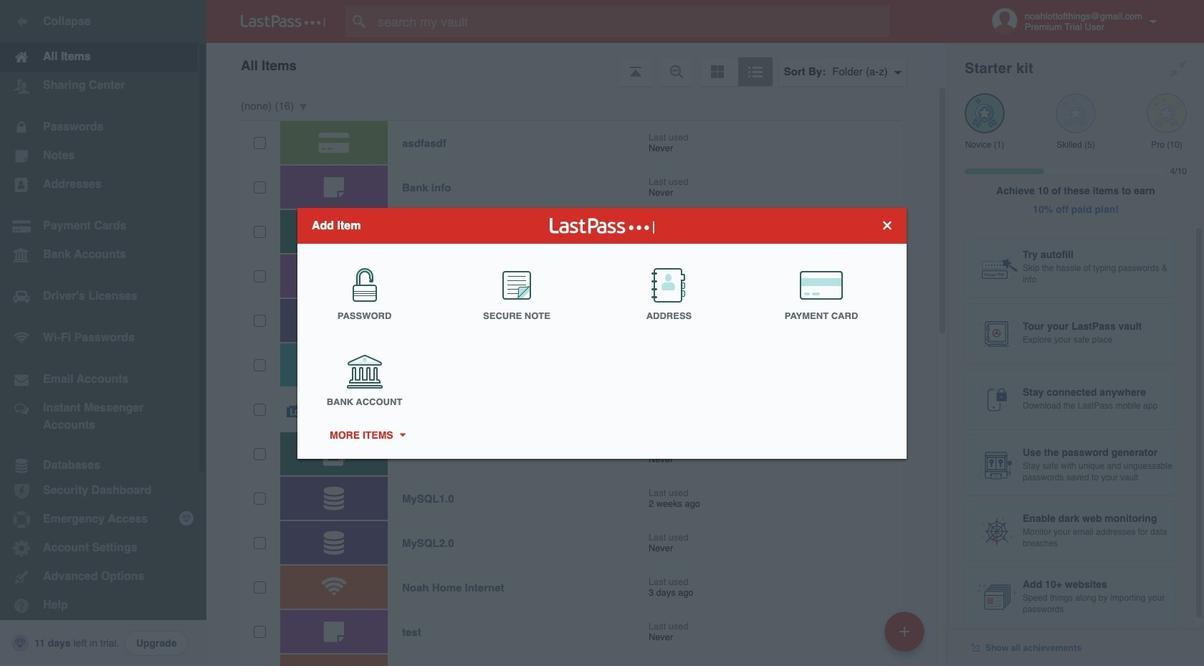 Task type: locate. For each thing, give the bounding box(es) containing it.
Search search field
[[346, 6, 919, 37]]

new item navigation
[[880, 607, 934, 666]]

vault options navigation
[[207, 43, 948, 86]]

search my vault text field
[[346, 6, 919, 37]]

lastpass image
[[241, 15, 326, 28]]

dialog
[[298, 208, 907, 459]]

new item image
[[900, 626, 910, 636]]



Task type: describe. For each thing, give the bounding box(es) containing it.
caret right image
[[397, 433, 407, 437]]

main navigation navigation
[[0, 0, 207, 666]]



Task type: vqa. For each thing, say whether or not it's contained in the screenshot.
text box
no



